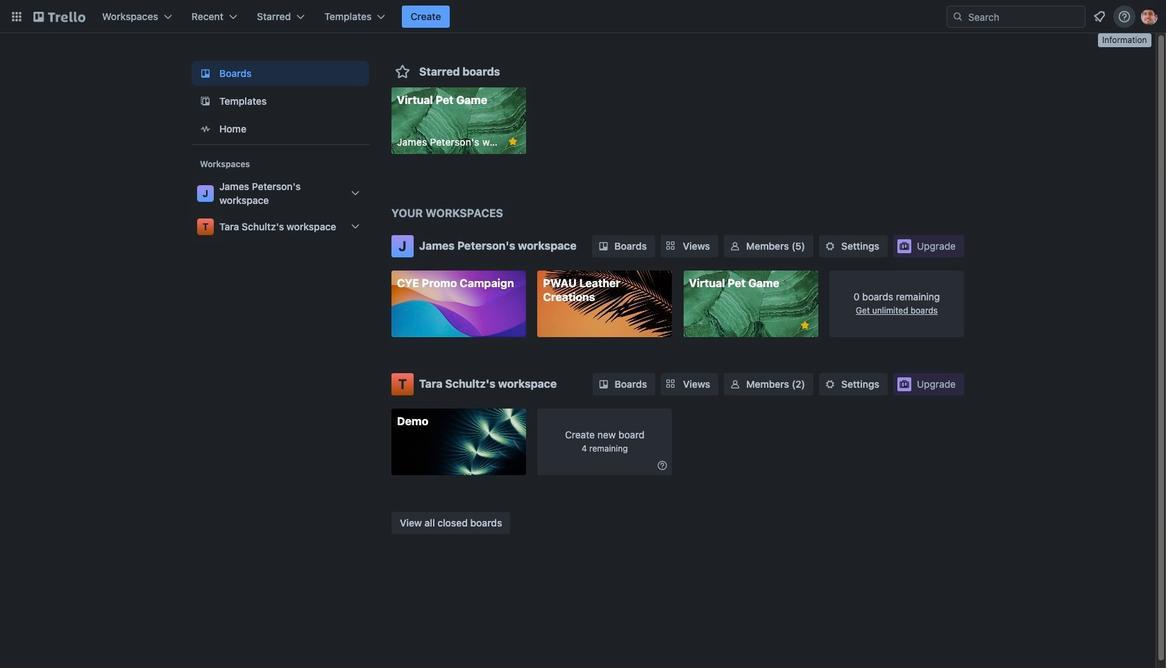 Task type: locate. For each thing, give the bounding box(es) containing it.
back to home image
[[33, 6, 85, 28]]

sm image
[[597, 239, 611, 253], [729, 239, 743, 253], [729, 378, 743, 392]]

primary element
[[0, 0, 1167, 33]]

sm image
[[824, 239, 838, 253], [597, 378, 611, 392], [824, 378, 838, 392], [656, 459, 670, 473]]

james peterson (jamespeterson93) image
[[1142, 8, 1159, 25]]

open information menu image
[[1118, 10, 1132, 24]]

tooltip
[[1099, 33, 1152, 47]]

0 notifications image
[[1092, 8, 1109, 25]]

home image
[[197, 121, 214, 138]]



Task type: vqa. For each thing, say whether or not it's contained in the screenshot.
GREG ROBINSON (GREGROBINSON96) IMAGE
no



Task type: describe. For each thing, give the bounding box(es) containing it.
click to unstar this board. it will be removed from your starred list. image
[[507, 135, 519, 148]]

search image
[[953, 11, 964, 22]]

board image
[[197, 65, 214, 82]]

Search field
[[964, 7, 1086, 26]]

template board image
[[197, 93, 214, 110]]



